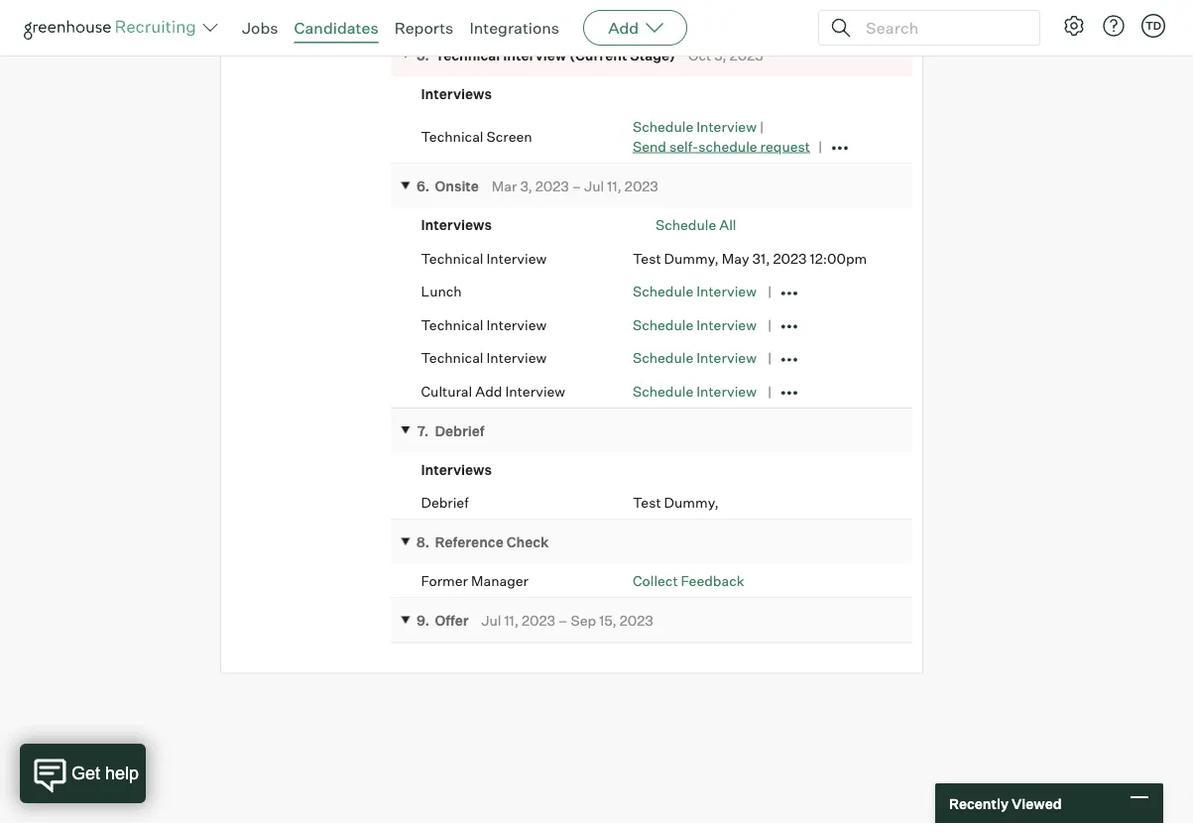 Task type: vqa. For each thing, say whether or not it's contained in the screenshot.
the bottom Goals
no



Task type: locate. For each thing, give the bounding box(es) containing it.
technical for fifth "schedule interview" link from the bottom
[[421, 128, 484, 146]]

2 technical interview from the top
[[421, 316, 547, 334]]

collect
[[633, 573, 678, 590]]

send
[[633, 138, 666, 155]]

interviews up the "technical screen"
[[421, 85, 492, 102]]

stage)
[[630, 46, 676, 64]]

0 horizontal spatial 3,
[[520, 178, 532, 195]]

jul
[[585, 178, 604, 195], [482, 612, 501, 629]]

strong yes image
[[633, 5, 651, 25]]

schedule interview link
[[633, 118, 757, 136], [633, 283, 757, 300], [633, 316, 757, 334], [633, 349, 757, 367], [633, 383, 757, 400]]

cultural add interview
[[421, 383, 565, 400]]

manager
[[471, 573, 529, 590]]

1 vertical spatial 3,
[[520, 178, 532, 195]]

2023 down strong yes , test dumtwo
[[730, 46, 763, 64]]

request
[[760, 138, 810, 155]]

home
[[455, 7, 495, 24]]

2023 right mar at top left
[[535, 178, 569, 195]]

0 vertical spatial add
[[608, 18, 639, 38]]

technical interview
[[421, 250, 547, 267], [421, 316, 547, 334], [421, 349, 547, 367]]

9.
[[417, 612, 429, 629]]

schedule interview | send self-schedule request
[[633, 118, 810, 155]]

3 technical interview from the top
[[421, 349, 547, 367]]

0 horizontal spatial –
[[559, 612, 568, 629]]

schedule for schedule all link
[[656, 217, 716, 234]]

test
[[498, 7, 526, 24], [735, 7, 763, 24], [633, 250, 661, 267], [633, 494, 661, 512]]

0 vertical spatial –
[[572, 178, 582, 195]]

jul right mar at top left
[[585, 178, 604, 195]]

td button
[[1142, 14, 1165, 38]]

former
[[421, 573, 468, 590]]

2 dummy, from the top
[[664, 494, 719, 512]]

self-
[[669, 138, 699, 155]]

schedule interview
[[633, 283, 757, 300], [633, 316, 757, 334], [633, 349, 757, 367], [633, 383, 757, 400]]

2 vertical spatial technical interview
[[421, 349, 547, 367]]

add right cultural
[[475, 383, 502, 400]]

technical for third "schedule interview" link
[[421, 316, 484, 334]]

0 vertical spatial dummy,
[[664, 250, 719, 267]]

0 vertical spatial 11,
[[607, 178, 622, 195]]

9. offer jul 11, 2023 – sep 15, 2023
[[417, 612, 653, 629]]

mar
[[492, 178, 517, 195]]

6. onsite mar 3, 2023 – jul 11, 2023
[[417, 178, 658, 195]]

debrief up 8.
[[421, 494, 469, 512]]

1 vertical spatial dummy,
[[664, 494, 719, 512]]

candidates
[[294, 18, 379, 38]]

technical screen
[[421, 128, 532, 146]]

test right ','
[[735, 7, 763, 24]]

technical interview down lunch
[[421, 316, 547, 334]]

2 vertical spatial interviews
[[421, 461, 492, 478]]

– left sep
[[559, 612, 568, 629]]

2023
[[730, 46, 763, 64], [535, 178, 569, 195], [625, 178, 658, 195], [773, 250, 807, 267], [522, 612, 555, 629], [620, 612, 653, 629]]

0 horizontal spatial add
[[475, 383, 502, 400]]

11,
[[607, 178, 622, 195], [504, 612, 519, 629]]

test down schedule all
[[633, 250, 661, 267]]

onsite
[[435, 178, 479, 195]]

technical up cultural
[[421, 349, 484, 367]]

may
[[722, 250, 749, 267]]

1 horizontal spatial jul
[[585, 178, 604, 195]]

1 interviews from the top
[[421, 85, 492, 102]]

3 schedule interview from the top
[[633, 349, 757, 367]]

reference
[[435, 534, 504, 551]]

dummy, down schedule all
[[664, 250, 719, 267]]

1 vertical spatial debrief
[[421, 494, 469, 512]]

3, right mar at top left
[[520, 178, 532, 195]]

technical
[[435, 46, 500, 64], [421, 128, 484, 146], [421, 250, 484, 267], [421, 316, 484, 334], [421, 349, 484, 367]]

7. debrief
[[417, 422, 485, 440]]

0 horizontal spatial 11,
[[504, 612, 519, 629]]

1 dummy, from the top
[[664, 250, 719, 267]]

1 vertical spatial –
[[559, 612, 568, 629]]

|
[[760, 118, 764, 136]]

1 vertical spatial jul
[[482, 612, 501, 629]]

debrief right the 7.
[[435, 422, 485, 440]]

collect feedback
[[633, 573, 744, 590]]

schedule for 4th "schedule interview" link from the top
[[633, 349, 694, 367]]

0 horizontal spatial jul
[[482, 612, 501, 629]]

technical interview up cultural add interview
[[421, 349, 547, 367]]

Search text field
[[861, 13, 1022, 42]]

3,
[[714, 46, 727, 64], [520, 178, 532, 195]]

schedule for third "schedule interview" link
[[633, 316, 694, 334]]

1 horizontal spatial –
[[572, 178, 582, 195]]

test up collect
[[633, 494, 661, 512]]

jobs link
[[242, 18, 278, 38]]

0 vertical spatial interviews
[[421, 85, 492, 102]]

oct 3, 2023
[[688, 46, 763, 64]]

feedback
[[681, 573, 744, 590]]

recently viewed
[[949, 795, 1062, 812]]

td button
[[1138, 10, 1169, 42]]

interview
[[503, 46, 566, 64], [697, 118, 757, 136], [487, 250, 547, 267], [697, 283, 757, 300], [487, 316, 547, 334], [697, 316, 757, 334], [487, 349, 547, 367], [697, 349, 757, 367], [505, 383, 565, 400], [697, 383, 757, 400]]

dumtwo
[[766, 7, 825, 24]]

jul right the offer
[[482, 612, 501, 629]]

4 schedule interview from the top
[[633, 383, 757, 400]]

interviews down 7. debrief at the left bottom of the page
[[421, 461, 492, 478]]

3, right oct
[[714, 46, 727, 64]]

offer
[[435, 612, 469, 629]]

0 vertical spatial technical interview
[[421, 250, 547, 267]]

2 schedule interview from the top
[[633, 316, 757, 334]]

1 vertical spatial interviews
[[421, 217, 492, 234]]

technical interview up lunch
[[421, 250, 547, 267]]

schedule for second "schedule interview" link from the top
[[633, 283, 694, 300]]

all
[[719, 217, 736, 234]]

add up (current
[[608, 18, 639, 38]]

–
[[572, 178, 582, 195], [559, 612, 568, 629]]

2023 down the send
[[625, 178, 658, 195]]

2 schedule interview link from the top
[[633, 283, 757, 300]]

– right mar at top left
[[572, 178, 582, 195]]

add
[[608, 18, 639, 38], [475, 383, 502, 400]]

technical down lunch
[[421, 316, 484, 334]]

3 interviews from the top
[[421, 461, 492, 478]]

4 schedule interview link from the top
[[633, 349, 757, 367]]

7.
[[417, 422, 429, 440]]

schedule for fifth "schedule interview" link from the top of the page
[[633, 383, 694, 400]]

debrief
[[435, 422, 485, 440], [421, 494, 469, 512]]

reports link
[[394, 18, 454, 38]]

1 horizontal spatial 11,
[[607, 178, 622, 195]]

dummy, up collect feedback link
[[664, 494, 719, 512]]

2 interviews from the top
[[421, 217, 492, 234]]

– for jul 11, 2023
[[559, 612, 568, 629]]

schedule
[[633, 118, 694, 136], [656, 217, 716, 234], [633, 283, 694, 300], [633, 316, 694, 334], [633, 349, 694, 367], [633, 383, 694, 400]]

1 horizontal spatial add
[[608, 18, 639, 38]]

interviews
[[421, 85, 492, 102], [421, 217, 492, 234], [421, 461, 492, 478]]

lunch
[[421, 283, 462, 300]]

technical up onsite
[[421, 128, 484, 146]]

1 vertical spatial technical interview
[[421, 316, 547, 334]]

interviews down onsite
[[421, 217, 492, 234]]

dummy,
[[664, 250, 719, 267], [664, 494, 719, 512]]

0 vertical spatial 3,
[[714, 46, 727, 64]]



Task type: describe. For each thing, give the bounding box(es) containing it.
schedule
[[699, 138, 757, 155]]

12:00pm
[[810, 250, 867, 267]]

8.
[[416, 534, 430, 551]]

15,
[[599, 612, 617, 629]]

collect feedback link
[[633, 573, 744, 590]]

31,
[[752, 250, 770, 267]]

candidates link
[[294, 18, 379, 38]]

technical up lunch
[[421, 250, 484, 267]]

1 vertical spatial add
[[475, 383, 502, 400]]

0 vertical spatial debrief
[[435, 422, 485, 440]]

dummy, for test dummy, may 31, 2023 12:00pm
[[664, 250, 719, 267]]

2023 left sep
[[522, 612, 555, 629]]

viewed
[[1012, 795, 1062, 812]]

(current
[[569, 46, 627, 64]]

take
[[421, 7, 452, 24]]

,
[[728, 7, 732, 24]]

3 schedule interview link from the top
[[633, 316, 757, 334]]

former manager
[[421, 573, 529, 590]]

integrations link
[[470, 18, 560, 38]]

integrations
[[470, 18, 560, 38]]

2023 right 31,
[[773, 250, 807, 267]]

add inside popup button
[[608, 18, 639, 38]]

configure image
[[1062, 14, 1086, 38]]

yes
[[704, 7, 728, 24]]

1 horizontal spatial 3,
[[714, 46, 727, 64]]

1 technical interview from the top
[[421, 250, 547, 267]]

technical down take home test
[[435, 46, 500, 64]]

technical for 4th "schedule interview" link from the top
[[421, 349, 484, 367]]

8. reference check
[[416, 534, 549, 551]]

5.
[[417, 46, 429, 64]]

greenhouse recruiting image
[[24, 16, 202, 40]]

5 schedule interview link from the top
[[633, 383, 757, 400]]

check
[[507, 534, 549, 551]]

strong
[[654, 7, 701, 24]]

1 schedule interview from the top
[[633, 283, 757, 300]]

0 vertical spatial jul
[[585, 178, 604, 195]]

schedule all link
[[656, 217, 736, 234]]

cultural
[[421, 383, 472, 400]]

5. technical interview (current stage)
[[417, 46, 676, 64]]

sep
[[571, 612, 596, 629]]

reports
[[394, 18, 454, 38]]

dummy, for test dummy,
[[664, 494, 719, 512]]

schedule inside schedule interview | send self-schedule request
[[633, 118, 694, 136]]

td
[[1146, 19, 1162, 32]]

add button
[[583, 10, 688, 46]]

test right home on the top
[[498, 7, 526, 24]]

send self-schedule request link
[[633, 138, 810, 155]]

strong yes , test dumtwo
[[654, 7, 825, 24]]

oct
[[688, 46, 711, 64]]

take home test
[[421, 7, 526, 24]]

test dummy,
[[633, 494, 719, 512]]

schedule all
[[656, 217, 736, 234]]

1 vertical spatial 11,
[[504, 612, 519, 629]]

test dummy, may 31, 2023 12:00pm
[[633, 250, 867, 267]]

1 schedule interview link from the top
[[633, 118, 757, 136]]

jobs
[[242, 18, 278, 38]]

6.
[[417, 178, 430, 195]]

recently
[[949, 795, 1009, 812]]

screen
[[487, 128, 532, 146]]

interview inside schedule interview | send self-schedule request
[[697, 118, 757, 136]]

2023 right 15,
[[620, 612, 653, 629]]

– for mar 3, 2023
[[572, 178, 582, 195]]



